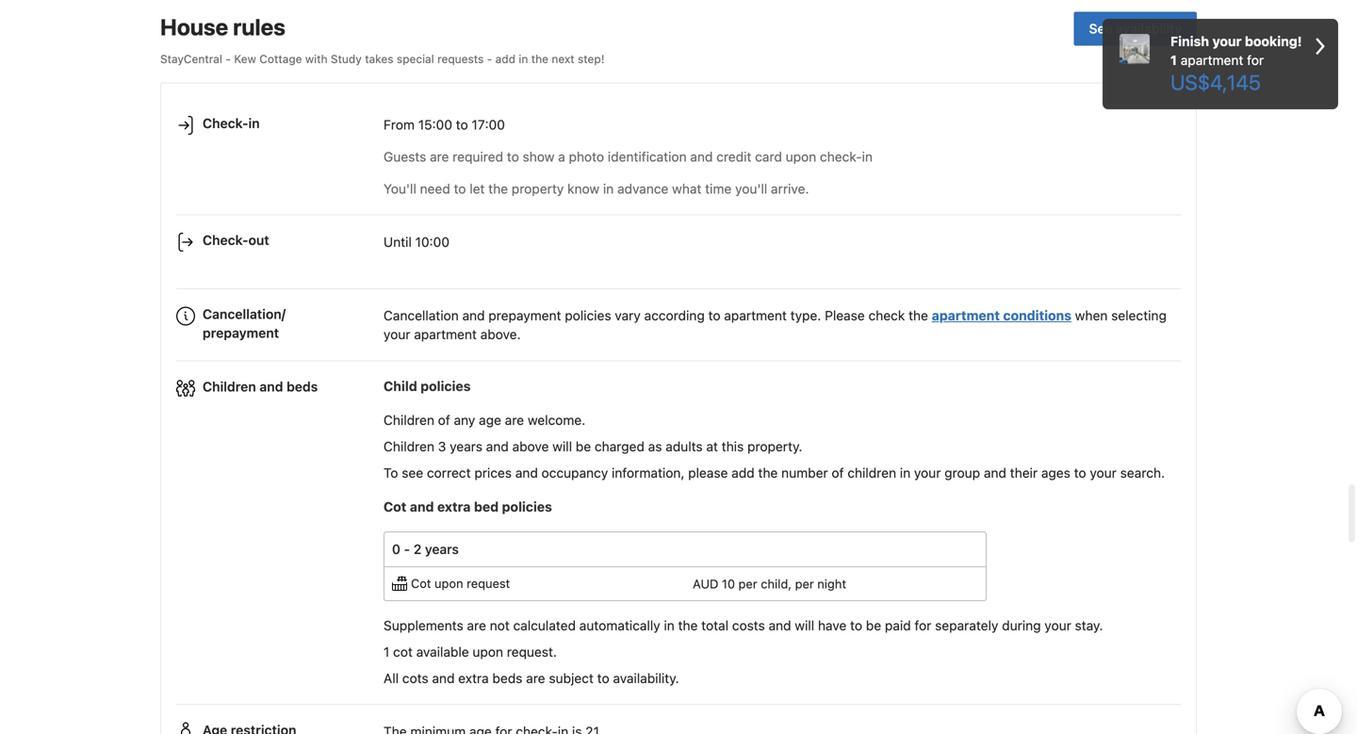 Task type: vqa. For each thing, say whether or not it's contained in the screenshot.
"this"
yes



Task type: locate. For each thing, give the bounding box(es) containing it.
at
[[706, 439, 718, 454]]

prepayment
[[489, 308, 561, 323], [203, 325, 279, 341]]

see availability button
[[1074, 12, 1197, 46]]

please
[[825, 308, 865, 323]]

upon right 'card'
[[786, 149, 816, 165]]

children up see
[[384, 439, 434, 454]]

to right ages
[[1074, 465, 1086, 481]]

for down booking!
[[1247, 52, 1264, 68]]

1 vertical spatial of
[[832, 465, 844, 481]]

apartment left type.
[[724, 308, 787, 323]]

beds
[[287, 379, 318, 394], [492, 671, 523, 686]]

apartment inside "when selecting your apartment above."
[[414, 327, 477, 342]]

children
[[203, 379, 256, 394], [384, 412, 434, 428], [384, 439, 434, 454]]

kew
[[234, 52, 256, 65]]

per left child,
[[738, 577, 757, 591]]

1 vertical spatial extra
[[458, 671, 489, 686]]

1 horizontal spatial add
[[732, 465, 755, 481]]

0 vertical spatial will
[[553, 439, 572, 454]]

0 vertical spatial of
[[438, 412, 450, 428]]

1 vertical spatial beds
[[492, 671, 523, 686]]

1
[[1171, 52, 1177, 68], [384, 644, 390, 660]]

your right finish
[[1212, 33, 1242, 49]]

property
[[512, 181, 564, 197]]

0 vertical spatial beds
[[287, 379, 318, 394]]

0 horizontal spatial beds
[[287, 379, 318, 394]]

their
[[1010, 465, 1038, 481]]

apartment inside finish your booking! 1 apartment for us$4,145
[[1181, 52, 1243, 68]]

to left show
[[507, 149, 519, 165]]

apartment up us$4,145
[[1181, 52, 1243, 68]]

0 vertical spatial be
[[576, 439, 591, 454]]

cot down 2
[[411, 576, 431, 590]]

0 horizontal spatial cot
[[384, 499, 407, 514]]

1 check- from the top
[[203, 116, 248, 131]]

selecting
[[1111, 308, 1167, 323]]

0 horizontal spatial of
[[438, 412, 450, 428]]

-
[[226, 52, 231, 65], [487, 52, 492, 65], [404, 541, 410, 557]]

information,
[[612, 465, 685, 481]]

from
[[384, 117, 415, 133]]

your inside "when selecting your apartment above."
[[384, 327, 410, 342]]

children
[[848, 465, 896, 481]]

add right requests
[[495, 52, 516, 65]]

be up occupancy
[[576, 439, 591, 454]]

extra down 1 cot available upon request.
[[458, 671, 489, 686]]

conditions
[[1003, 308, 1072, 323]]

1 vertical spatial for
[[915, 618, 931, 633]]

0 - 2 years
[[392, 541, 459, 557]]

to left let
[[454, 181, 466, 197]]

1 vertical spatial policies
[[421, 378, 471, 394]]

0 vertical spatial cot
[[384, 499, 407, 514]]

policies right bed
[[502, 499, 552, 514]]

0 horizontal spatial add
[[495, 52, 516, 65]]

children for children 3 years and above will be charged as adults at this property.
[[384, 439, 434, 454]]

and left "their"
[[984, 465, 1006, 481]]

0 vertical spatial policies
[[565, 308, 611, 323]]

of right number at the bottom
[[832, 465, 844, 481]]

to right the 'have'
[[850, 618, 862, 633]]

cot
[[393, 644, 413, 660]]

photo
[[569, 149, 604, 165]]

0 vertical spatial 1
[[1171, 52, 1177, 68]]

let
[[470, 181, 485, 197]]

apartment down cancellation
[[414, 327, 477, 342]]

0 vertical spatial upon
[[786, 149, 816, 165]]

0 horizontal spatial prepayment
[[203, 325, 279, 341]]

0 vertical spatial for
[[1247, 52, 1264, 68]]

the down "property."
[[758, 465, 778, 481]]

2 vertical spatial children
[[384, 439, 434, 454]]

1 horizontal spatial be
[[866, 618, 881, 633]]

you'll need to let the property know in advance what time you'll arrive.
[[384, 181, 809, 197]]

are right age
[[505, 412, 524, 428]]

policies
[[565, 308, 611, 323], [421, 378, 471, 394], [502, 499, 552, 514]]

per
[[738, 577, 757, 591], [795, 577, 814, 591]]

the right let
[[488, 181, 508, 197]]

automatically
[[579, 618, 660, 633]]

1 horizontal spatial per
[[795, 577, 814, 591]]

upon left request
[[435, 576, 463, 590]]

1 down finish
[[1171, 52, 1177, 68]]

identification
[[608, 149, 687, 165]]

this
[[722, 439, 744, 454]]

children down 'child'
[[384, 412, 434, 428]]

until 10:00
[[384, 234, 450, 250]]

of
[[438, 412, 450, 428], [832, 465, 844, 481]]

1 horizontal spatial cot
[[411, 576, 431, 590]]

1 horizontal spatial will
[[795, 618, 814, 633]]

0 vertical spatial add
[[495, 52, 516, 65]]

years right 2
[[425, 541, 459, 557]]

1 vertical spatial check-
[[203, 233, 248, 248]]

0 horizontal spatial will
[[553, 439, 572, 454]]

will
[[553, 439, 572, 454], [795, 618, 814, 633]]

takes
[[365, 52, 394, 65]]

requests
[[437, 52, 484, 65]]

0 horizontal spatial 1
[[384, 644, 390, 660]]

out
[[248, 233, 269, 248]]

all cots and extra beds are subject to availability.
[[384, 671, 679, 686]]

and up 'prices'
[[486, 439, 509, 454]]

1 vertical spatial will
[[795, 618, 814, 633]]

cots
[[402, 671, 428, 686]]

staycentral - kew cottage with study takes special requests - add in the next step!
[[160, 52, 605, 65]]

0 horizontal spatial for
[[915, 618, 931, 633]]

2 vertical spatial policies
[[502, 499, 552, 514]]

you'll
[[384, 181, 416, 197]]

are down 15:00
[[430, 149, 449, 165]]

policies left vary
[[565, 308, 611, 323]]

according
[[644, 308, 705, 323]]

prices
[[474, 465, 512, 481]]

and down above
[[515, 465, 538, 481]]

to see correct prices and occupancy information, please add the number of children in your group and their ages to your search.
[[384, 465, 1165, 481]]

check-out
[[203, 233, 269, 248]]

extra left bed
[[437, 499, 471, 514]]

cot upon request
[[411, 576, 510, 590]]

add down this
[[732, 465, 755, 481]]

to
[[456, 117, 468, 133], [507, 149, 519, 165], [454, 181, 466, 197], [708, 308, 721, 323], [1074, 465, 1086, 481], [850, 618, 862, 633], [597, 671, 609, 686]]

1 vertical spatial 1
[[384, 644, 390, 660]]

1 horizontal spatial for
[[1247, 52, 1264, 68]]

during
[[1002, 618, 1041, 633]]

cot
[[384, 499, 407, 514], [411, 576, 431, 590]]

and down the cancellation/ prepayment
[[259, 379, 283, 394]]

2 per from the left
[[795, 577, 814, 591]]

any
[[454, 412, 475, 428]]

and down available
[[432, 671, 455, 686]]

to right subject at bottom left
[[597, 671, 609, 686]]

- right requests
[[487, 52, 492, 65]]

1 horizontal spatial 1
[[1171, 52, 1177, 68]]

and
[[690, 149, 713, 165], [462, 308, 485, 323], [259, 379, 283, 394], [486, 439, 509, 454], [515, 465, 538, 481], [984, 465, 1006, 481], [410, 499, 434, 514], [769, 618, 791, 633], [432, 671, 455, 686]]

your left group
[[914, 465, 941, 481]]

policies up any
[[421, 378, 471, 394]]

cot down to
[[384, 499, 407, 514]]

1 vertical spatial upon
[[435, 576, 463, 590]]

0 vertical spatial check-
[[203, 116, 248, 131]]

have
[[818, 618, 847, 633]]

staycentral
[[160, 52, 222, 65]]

will left the 'have'
[[795, 618, 814, 633]]

for right "paid"
[[915, 618, 931, 633]]

finish your booking! 1 apartment for us$4,145
[[1171, 33, 1302, 94]]

when selecting your apartment above.
[[384, 308, 1167, 342]]

- left kew
[[226, 52, 231, 65]]

check
[[868, 308, 905, 323]]

0 horizontal spatial per
[[738, 577, 757, 591]]

stay.
[[1075, 618, 1103, 633]]

supplements
[[384, 618, 463, 633]]

1 vertical spatial children
[[384, 412, 434, 428]]

your down cancellation
[[384, 327, 410, 342]]

will down welcome.
[[553, 439, 572, 454]]

check-
[[203, 116, 248, 131], [203, 233, 248, 248]]

card
[[755, 149, 782, 165]]

check- up cancellation/
[[203, 233, 248, 248]]

request.
[[507, 644, 557, 660]]

and up above.
[[462, 308, 485, 323]]

cancellation
[[384, 308, 459, 323]]

availability.
[[613, 671, 679, 686]]

cottage
[[259, 52, 302, 65]]

child
[[384, 378, 417, 394]]

children down the cancellation/ prepayment
[[203, 379, 256, 394]]

1 vertical spatial be
[[866, 618, 881, 633]]

rightchevron image
[[1316, 32, 1325, 60]]

are
[[430, 149, 449, 165], [505, 412, 524, 428], [467, 618, 486, 633], [526, 671, 545, 686]]

years right '3'
[[450, 439, 483, 454]]

- left 2
[[404, 541, 410, 557]]

welcome.
[[528, 412, 585, 428]]

advance
[[617, 181, 669, 197]]

of left any
[[438, 412, 450, 428]]

study
[[331, 52, 362, 65]]

not
[[490, 618, 510, 633]]

be left "paid"
[[866, 618, 881, 633]]

0 horizontal spatial -
[[226, 52, 231, 65]]

and down see
[[410, 499, 434, 514]]

1 vertical spatial cot
[[411, 576, 431, 590]]

1 vertical spatial prepayment
[[203, 325, 279, 341]]

1 left 'cot'
[[384, 644, 390, 660]]

per left night
[[795, 577, 814, 591]]

for
[[1247, 52, 1264, 68], [915, 618, 931, 633]]

the
[[531, 52, 549, 65], [488, 181, 508, 197], [909, 308, 928, 323], [758, 465, 778, 481], [678, 618, 698, 633]]

1 horizontal spatial -
[[404, 541, 410, 557]]

prepayment up above.
[[489, 308, 561, 323]]

credit
[[716, 149, 752, 165]]

check- down kew
[[203, 116, 248, 131]]

extra
[[437, 499, 471, 514], [458, 671, 489, 686]]

need
[[420, 181, 450, 197]]

arrive.
[[771, 181, 809, 197]]

- for cottage
[[226, 52, 231, 65]]

0 vertical spatial children
[[203, 379, 256, 394]]

and right the 'costs'
[[769, 618, 791, 633]]

1 horizontal spatial upon
[[473, 644, 503, 660]]

children and beds
[[203, 379, 318, 394]]

0 vertical spatial prepayment
[[489, 308, 561, 323]]

upon down not
[[473, 644, 503, 660]]

prepayment down cancellation/
[[203, 325, 279, 341]]

to right according
[[708, 308, 721, 323]]

2 check- from the top
[[203, 233, 248, 248]]

check- for out
[[203, 233, 248, 248]]

apartment
[[1181, 52, 1243, 68], [724, 308, 787, 323], [932, 308, 1000, 323], [414, 327, 477, 342]]

cancellation and prepayment policies vary according to apartment type. please check the apartment conditions
[[384, 308, 1072, 323]]



Task type: describe. For each thing, give the bounding box(es) containing it.
prepayment inside the cancellation/ prepayment
[[203, 325, 279, 341]]

available
[[416, 644, 469, 660]]

- for years
[[404, 541, 410, 557]]

next
[[552, 52, 575, 65]]

availability
[[1116, 21, 1182, 36]]

with
[[305, 52, 328, 65]]

house
[[160, 13, 228, 40]]

0 horizontal spatial be
[[576, 439, 591, 454]]

all
[[384, 671, 399, 686]]

0 horizontal spatial policies
[[421, 378, 471, 394]]

17:00
[[472, 117, 505, 133]]

0 vertical spatial extra
[[437, 499, 471, 514]]

guests are required to show a photo identification and credit card upon check-in
[[384, 149, 873, 165]]

charged
[[595, 439, 645, 454]]

the left 'next'
[[531, 52, 549, 65]]

aud 10 per child, per night
[[693, 577, 846, 591]]

paid
[[885, 618, 911, 633]]

as
[[648, 439, 662, 454]]

age
[[479, 412, 501, 428]]

3
[[438, 439, 446, 454]]

check-
[[820, 149, 862, 165]]

children 3 years and above will be charged as adults at this property.
[[384, 439, 802, 454]]

booking!
[[1245, 33, 1302, 49]]

what
[[672, 181, 702, 197]]

night
[[817, 577, 846, 591]]

for inside finish your booking! 1 apartment for us$4,145
[[1247, 52, 1264, 68]]

house rules
[[160, 13, 285, 40]]

0 horizontal spatial upon
[[435, 576, 463, 590]]

us$4,145
[[1171, 70, 1261, 94]]

know
[[567, 181, 600, 197]]

request
[[467, 576, 510, 590]]

apartment conditions link
[[932, 308, 1072, 323]]

calculated
[[513, 618, 576, 633]]

check-in
[[203, 116, 260, 131]]

children for children of any age are welcome.
[[384, 412, 434, 428]]

supplements are not calculated automatically in the total costs and will have to be paid for separately during your stay.
[[384, 618, 1103, 633]]

see
[[1089, 21, 1113, 36]]

show
[[523, 149, 554, 165]]

1 vertical spatial years
[[425, 541, 459, 557]]

0 vertical spatial years
[[450, 439, 483, 454]]

cot and extra bed policies
[[384, 499, 552, 514]]

number
[[781, 465, 828, 481]]

2 horizontal spatial policies
[[565, 308, 611, 323]]

occupancy
[[542, 465, 608, 481]]

required
[[453, 149, 503, 165]]

1 horizontal spatial of
[[832, 465, 844, 481]]

from 15:00 to 17:00
[[384, 117, 505, 133]]

your left stay.
[[1045, 618, 1071, 633]]

children of any age are welcome.
[[384, 412, 585, 428]]

type.
[[790, 308, 821, 323]]

cot for cot and extra bed policies
[[384, 499, 407, 514]]

above.
[[480, 327, 521, 342]]

the left total
[[678, 618, 698, 633]]

above
[[512, 439, 549, 454]]

2 horizontal spatial upon
[[786, 149, 816, 165]]

group
[[945, 465, 980, 481]]

cot for cot upon request
[[411, 576, 431, 590]]

aud 10
[[693, 577, 735, 591]]

to left the 17:00
[[456, 117, 468, 133]]

vary
[[615, 308, 641, 323]]

please
[[688, 465, 728, 481]]

1 cot available upon request.
[[384, 644, 557, 660]]

children for children and beds
[[203, 379, 256, 394]]

and left credit
[[690, 149, 713, 165]]

child,
[[761, 577, 792, 591]]

your inside finish your booking! 1 apartment for us$4,145
[[1212, 33, 1242, 49]]

2 horizontal spatial -
[[487, 52, 492, 65]]

special
[[397, 52, 434, 65]]

apartment left 'conditions'
[[932, 308, 1000, 323]]

see availability
[[1089, 21, 1182, 36]]

the right the check
[[909, 308, 928, 323]]

total
[[701, 618, 729, 633]]

ages
[[1041, 465, 1070, 481]]

search.
[[1120, 465, 1165, 481]]

1 horizontal spatial policies
[[502, 499, 552, 514]]

1 inside finish your booking! 1 apartment for us$4,145
[[1171, 52, 1177, 68]]

finish
[[1171, 33, 1209, 49]]

2 vertical spatial upon
[[473, 644, 503, 660]]

1 horizontal spatial beds
[[492, 671, 523, 686]]

1 horizontal spatial prepayment
[[489, 308, 561, 323]]

time
[[705, 181, 732, 197]]

see
[[402, 465, 423, 481]]

are down request.
[[526, 671, 545, 686]]

child policies
[[384, 378, 471, 394]]

0
[[392, 541, 400, 557]]

1 per from the left
[[738, 577, 757, 591]]

2
[[414, 541, 422, 557]]

bed
[[474, 499, 499, 514]]

cancellation/ prepayment
[[203, 306, 286, 341]]

your left search.
[[1090, 465, 1117, 481]]

15:00
[[418, 117, 452, 133]]

to
[[384, 465, 398, 481]]

correct
[[427, 465, 471, 481]]

1 vertical spatial add
[[732, 465, 755, 481]]

are left not
[[467, 618, 486, 633]]

subject
[[549, 671, 594, 686]]

step!
[[578, 52, 605, 65]]

check- for in
[[203, 116, 248, 131]]

separately
[[935, 618, 998, 633]]

when
[[1075, 308, 1108, 323]]



